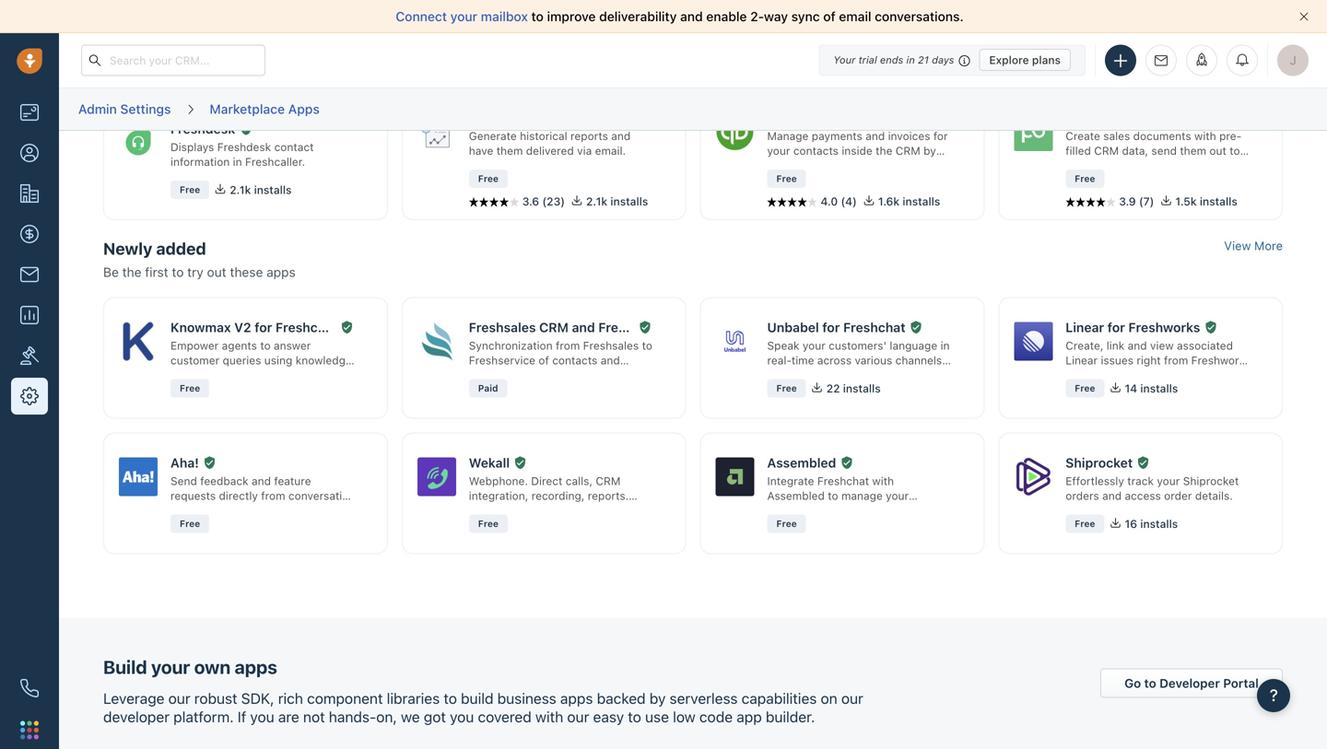 Task type: describe. For each thing, give the bounding box(es) containing it.
enable
[[707, 9, 747, 24]]

way
[[764, 9, 788, 24]]

improve
[[547, 9, 596, 24]]

admin settings link
[[77, 95, 172, 124]]

plans
[[1033, 53, 1061, 66]]

freshworks switcher image
[[20, 721, 39, 740]]

2-
[[751, 9, 764, 24]]

connect your mailbox to improve deliverability and enable 2-way sync of email conversations.
[[396, 9, 964, 24]]

deliverability
[[599, 9, 677, 24]]

to
[[532, 9, 544, 24]]

marketplace
[[210, 101, 285, 116]]

connect your mailbox link
[[396, 9, 532, 24]]

and
[[680, 9, 703, 24]]

21
[[918, 54, 929, 66]]

marketplace apps link
[[209, 95, 321, 124]]

of
[[824, 9, 836, 24]]

your
[[834, 54, 856, 66]]

explore plans
[[990, 53, 1061, 66]]

phone image
[[20, 679, 39, 698]]

explore plans link
[[979, 49, 1071, 71]]

Search your CRM... text field
[[81, 45, 266, 76]]

days
[[932, 54, 955, 66]]

your trial ends in 21 days
[[834, 54, 955, 66]]

mailbox
[[481, 9, 528, 24]]



Task type: vqa. For each thing, say whether or not it's contained in the screenshot.
Modules Link
no



Task type: locate. For each thing, give the bounding box(es) containing it.
apps
[[288, 101, 320, 116]]

conversations.
[[875, 9, 964, 24]]

what's new image
[[1196, 53, 1209, 66]]

sync
[[792, 9, 820, 24]]

in
[[907, 54, 915, 66]]

email
[[839, 9, 872, 24]]

send email image
[[1155, 55, 1168, 67]]

admin settings
[[78, 101, 171, 116]]

ends
[[880, 54, 904, 66]]

phone element
[[11, 670, 48, 707]]

explore
[[990, 53, 1029, 66]]

your
[[451, 9, 478, 24]]

settings
[[120, 101, 171, 116]]

admin
[[78, 101, 117, 116]]

properties image
[[20, 347, 39, 365]]

marketplace apps
[[210, 101, 320, 116]]

trial
[[859, 54, 877, 66]]

connect
[[396, 9, 447, 24]]

close image
[[1300, 12, 1309, 21]]



